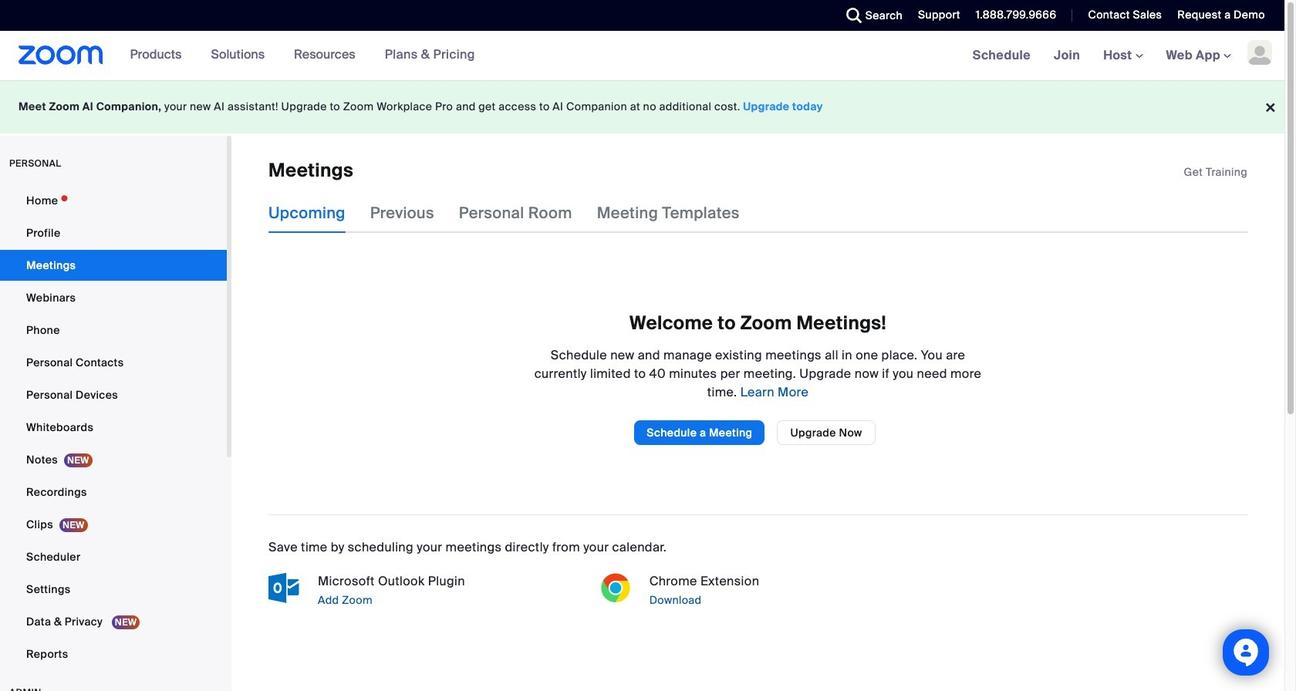 Task type: describe. For each thing, give the bounding box(es) containing it.
tabs of meeting tab list
[[268, 193, 764, 233]]

product information navigation
[[103, 31, 487, 80]]

zoom logo image
[[19, 46, 103, 65]]

personal menu menu
[[0, 185, 227, 671]]

profile picture image
[[1247, 40, 1272, 65]]



Task type: vqa. For each thing, say whether or not it's contained in the screenshot.
PERSONAL MENU menu
yes



Task type: locate. For each thing, give the bounding box(es) containing it.
banner
[[0, 31, 1284, 81]]

application
[[1184, 164, 1247, 180]]

meetings navigation
[[961, 31, 1284, 81]]

footer
[[0, 80, 1284, 133]]



